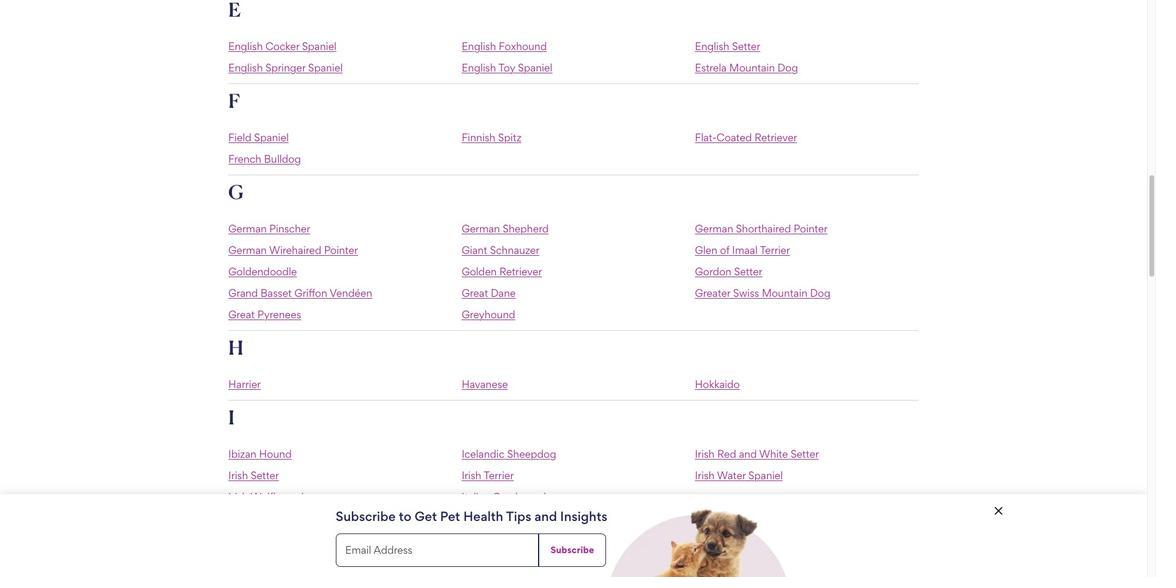 Task type: vqa. For each thing, say whether or not it's contained in the screenshot.
Site
no



Task type: locate. For each thing, give the bounding box(es) containing it.
english left toy
[[462, 61, 496, 74]]

setter up swiss
[[734, 265, 762, 278]]

get
[[415, 509, 437, 524]]

0 vertical spatial subscribe
[[336, 509, 396, 524]]

subscribe for subscribe
[[551, 545, 594, 556]]

terrier for irish terrier
[[484, 469, 514, 482]]

retriever
[[755, 131, 797, 144], [499, 265, 542, 278]]

german up glen
[[695, 222, 733, 235]]

english springer spaniel
[[228, 61, 343, 74]]

0 horizontal spatial and
[[534, 509, 557, 524]]

great pyrenees
[[228, 308, 301, 321]]

english for english toy spaniel
[[462, 61, 496, 74]]

golden
[[462, 265, 497, 278]]

greyhound down great dane link
[[462, 308, 515, 321]]

and
[[739, 448, 757, 460], [534, 509, 557, 524]]

spaniel down white
[[748, 469, 783, 482]]

1 horizontal spatial dog
[[810, 287, 831, 299]]

german shepherd
[[462, 222, 549, 235]]

1 vertical spatial terrier
[[484, 469, 514, 482]]

irish left the red
[[695, 448, 715, 460]]

german shorthaired pointer
[[695, 222, 828, 235]]

coated
[[717, 131, 752, 144]]

irish
[[695, 448, 715, 460], [228, 469, 248, 482], [462, 469, 481, 482], [695, 469, 715, 482], [228, 491, 248, 503]]

red
[[717, 448, 736, 460]]

0 horizontal spatial dog
[[778, 61, 798, 74]]

english toy spaniel
[[462, 61, 553, 74]]

greyhound
[[462, 308, 515, 321], [493, 491, 546, 503]]

mountain down english setter link
[[729, 61, 775, 74]]

english springer spaniel link
[[228, 61, 343, 74]]

0 vertical spatial terrier
[[760, 244, 790, 256]]

german shepherd link
[[462, 222, 549, 235]]

g
[[228, 180, 244, 204]]

1 vertical spatial subscribe
[[551, 545, 594, 556]]

1 horizontal spatial pointer
[[794, 222, 828, 235]]

1 vertical spatial retriever
[[499, 265, 542, 278]]

setter up irish wolfhound
[[251, 469, 279, 482]]

terrier right japanese
[[509, 561, 539, 573]]

german for german pinscher
[[228, 222, 267, 235]]

1 vertical spatial mountain
[[762, 287, 808, 299]]

giant schnauzer
[[462, 244, 539, 256]]

dog
[[778, 61, 798, 74], [810, 287, 831, 299]]

finnish spitz
[[462, 131, 521, 144]]

1 vertical spatial great
[[228, 308, 255, 321]]

close image
[[991, 504, 1006, 518]]

irish terrier link
[[462, 469, 514, 482]]

english toy spaniel link
[[462, 61, 553, 74]]

irish wolfhound link
[[228, 491, 304, 503]]

german up goldendoodle link on the top of the page
[[228, 244, 267, 256]]

subscribe left 'to'
[[336, 509, 396, 524]]

spaniel for english springer spaniel
[[308, 61, 343, 74]]

retriever down schnauzer
[[499, 265, 542, 278]]

english up 'estrela'
[[695, 40, 729, 52]]

of
[[720, 244, 730, 256]]

1 vertical spatial and
[[534, 509, 557, 524]]

flat-coated retriever
[[695, 131, 797, 144]]

newsletter subscription element
[[0, 495, 1147, 577]]

1 vertical spatial pointer
[[324, 244, 358, 256]]

italian greyhound
[[462, 491, 546, 503]]

english up f
[[228, 61, 263, 74]]

hokkaido link
[[695, 378, 740, 391]]

0 horizontal spatial subscribe
[[336, 509, 396, 524]]

german up giant
[[462, 222, 500, 235]]

1 vertical spatial dog
[[810, 287, 831, 299]]

1 vertical spatial greyhound
[[493, 491, 546, 503]]

0 vertical spatial mountain
[[729, 61, 775, 74]]

spaniel for english cocker spaniel
[[302, 40, 337, 52]]

cocker
[[265, 40, 299, 52]]

ibizan hound
[[228, 448, 292, 460]]

1 horizontal spatial retriever
[[755, 131, 797, 144]]

irish wolfhound
[[228, 491, 304, 503]]

grand basset griffon vendéen
[[228, 287, 372, 299]]

great dane
[[462, 287, 516, 299]]

spaniel for irish water spaniel
[[748, 469, 783, 482]]

irish terrier
[[462, 469, 514, 482]]

and right tips
[[534, 509, 557, 524]]

estrela
[[695, 61, 727, 74]]

subscribe down insights
[[551, 545, 594, 556]]

subscribe button
[[539, 534, 606, 567]]

0 vertical spatial great
[[462, 287, 488, 299]]

mountain
[[729, 61, 775, 74], [762, 287, 808, 299]]

finnish
[[462, 131, 495, 144]]

greater
[[695, 287, 730, 299]]

health
[[463, 509, 503, 524]]

golden retriever link
[[462, 265, 542, 278]]

pointer right the shorthaired
[[794, 222, 828, 235]]

irish for irish setter
[[228, 469, 248, 482]]

subscribe inside button
[[551, 545, 594, 556]]

pointer up vendéen
[[324, 244, 358, 256]]

retriever right coated
[[755, 131, 797, 144]]

irish down ibizan
[[228, 469, 248, 482]]

irish setter link
[[228, 469, 279, 482]]

subscribe for subscribe to get pet health tips and insights
[[336, 509, 396, 524]]

irish left the water
[[695, 469, 715, 482]]

0 vertical spatial and
[[739, 448, 757, 460]]

great for great pyrenees
[[228, 308, 255, 321]]

spitz
[[498, 131, 521, 144]]

spaniel
[[302, 40, 337, 52], [308, 61, 343, 74], [518, 61, 553, 74], [254, 131, 289, 144], [748, 469, 783, 482]]

1 horizontal spatial great
[[462, 287, 488, 299]]

2 vertical spatial terrier
[[509, 561, 539, 573]]

terrier
[[760, 244, 790, 256], [484, 469, 514, 482], [509, 561, 539, 573]]

mountain right swiss
[[762, 287, 808, 299]]

0 horizontal spatial pointer
[[324, 244, 358, 256]]

1 horizontal spatial subscribe
[[551, 545, 594, 556]]

english cocker spaniel
[[228, 40, 337, 52]]

pyrenees
[[257, 308, 301, 321]]

german down g
[[228, 222, 267, 235]]

spaniel right 'cocker'
[[302, 40, 337, 52]]

0 horizontal spatial great
[[228, 308, 255, 321]]

field
[[228, 131, 252, 144]]

and right the red
[[739, 448, 757, 460]]

irish red and white setter
[[695, 448, 819, 460]]

english for english foxhound
[[462, 40, 496, 52]]

0 vertical spatial dog
[[778, 61, 798, 74]]

spaniel down foxhound
[[518, 61, 553, 74]]

great
[[462, 287, 488, 299], [228, 308, 255, 321]]

english
[[228, 40, 263, 52], [462, 40, 496, 52], [695, 40, 729, 52], [228, 61, 263, 74], [462, 61, 496, 74]]

english up english toy spaniel link
[[462, 40, 496, 52]]

great down golden
[[462, 287, 488, 299]]

None email field
[[336, 534, 539, 567]]

setter for gordon setter
[[734, 265, 762, 278]]

swiss
[[733, 287, 759, 299]]

irish down the irish setter link
[[228, 491, 248, 503]]

setter right white
[[791, 448, 819, 460]]

sheepdog
[[507, 448, 556, 460]]

jindo
[[695, 561, 722, 573]]

spaniel right springer
[[308, 61, 343, 74]]

irish for irish wolfhound
[[228, 491, 248, 503]]

terrier down the shorthaired
[[760, 244, 790, 256]]

english left 'cocker'
[[228, 40, 263, 52]]

french
[[228, 153, 261, 165]]

griffon
[[294, 287, 327, 299]]

terrier up italian greyhound
[[484, 469, 514, 482]]

english foxhound
[[462, 40, 547, 52]]

setter up 'estrela mountain dog' link
[[732, 40, 760, 52]]

0 vertical spatial pointer
[[794, 222, 828, 235]]

great down grand
[[228, 308, 255, 321]]

flat-coated retriever link
[[695, 131, 797, 144]]

greyhound up tips
[[493, 491, 546, 503]]

goldendoodle
[[228, 265, 297, 278]]

greyhound link
[[462, 308, 515, 321]]

subscribe
[[336, 509, 396, 524], [551, 545, 594, 556]]

irish up italian
[[462, 469, 481, 482]]

german pinscher link
[[228, 222, 310, 235]]

pointer
[[794, 222, 828, 235], [324, 244, 358, 256]]

0 vertical spatial greyhound
[[462, 308, 515, 321]]

glen
[[695, 244, 717, 256]]

wolfhound
[[251, 491, 304, 503]]

icelandic
[[462, 448, 505, 460]]



Task type: describe. For each thing, give the bounding box(es) containing it.
foxhound
[[499, 40, 547, 52]]

water
[[717, 469, 746, 482]]

german wirehaired pointer
[[228, 244, 358, 256]]

0 vertical spatial retriever
[[755, 131, 797, 144]]

shorthaired
[[736, 222, 791, 235]]

schnauzer
[[490, 244, 539, 256]]

german shorthaired pointer link
[[695, 222, 828, 235]]

english for english cocker spaniel
[[228, 40, 263, 52]]

english setter
[[695, 40, 760, 52]]

estrela mountain dog link
[[695, 61, 798, 74]]

german for german shorthaired pointer
[[695, 222, 733, 235]]

harrier link
[[228, 378, 261, 391]]

great for great dane
[[462, 287, 488, 299]]

none email field inside the newsletter subscription 'element'
[[336, 534, 539, 567]]

jindo link
[[695, 561, 722, 573]]

pointer for german shorthaired pointer
[[794, 222, 828, 235]]

ibizan hound link
[[228, 448, 292, 460]]

shepherd
[[503, 222, 549, 235]]

white
[[759, 448, 788, 460]]

basset
[[261, 287, 292, 299]]

great dane link
[[462, 287, 516, 299]]

flat-
[[695, 131, 717, 144]]

italian
[[462, 491, 490, 503]]

irish for irish red and white setter
[[695, 448, 715, 460]]

italian greyhound link
[[462, 491, 546, 503]]

hound
[[259, 448, 292, 460]]

hokkaido
[[695, 378, 740, 391]]

f
[[228, 89, 240, 113]]

greater swiss mountain dog link
[[695, 287, 831, 299]]

finnish spitz link
[[462, 131, 521, 144]]

springer
[[265, 61, 306, 74]]

japanese terrier
[[462, 561, 539, 573]]

pointer for german wirehaired pointer
[[324, 244, 358, 256]]

terrier for japanese terrier
[[509, 561, 539, 573]]

english for english setter
[[695, 40, 729, 52]]

spaniel up french bulldog link
[[254, 131, 289, 144]]

grand basset griffon vendéen link
[[228, 287, 372, 299]]

subscribe to get pet health tips and insights
[[336, 509, 607, 524]]

setter for english setter
[[732, 40, 760, 52]]

german for german shepherd
[[462, 222, 500, 235]]

0 horizontal spatial retriever
[[499, 265, 542, 278]]

french bulldog link
[[228, 153, 301, 165]]

toy
[[498, 61, 515, 74]]

bulldog
[[264, 153, 301, 165]]

pet
[[440, 509, 460, 524]]

irish water spaniel
[[695, 469, 783, 482]]

setter for irish setter
[[251, 469, 279, 482]]

irish setter
[[228, 469, 279, 482]]

1 horizontal spatial and
[[739, 448, 757, 460]]

greater swiss mountain dog
[[695, 287, 831, 299]]

english setter link
[[695, 40, 760, 52]]

estrela mountain dog
[[695, 61, 798, 74]]

giant schnauzer link
[[462, 244, 539, 256]]

glen of imaal terrier link
[[695, 244, 790, 256]]

field spaniel link
[[228, 131, 289, 144]]

harrier
[[228, 378, 261, 391]]

imaal
[[732, 244, 758, 256]]

french bulldog
[[228, 153, 301, 165]]

to
[[399, 509, 411, 524]]

grand
[[228, 287, 258, 299]]

havanese link
[[462, 378, 508, 391]]

english cocker spaniel link
[[228, 40, 337, 52]]

and inside the newsletter subscription 'element'
[[534, 509, 557, 524]]

irish for irish terrier
[[462, 469, 481, 482]]

german pinscher
[[228, 222, 310, 235]]

irish for irish water spaniel
[[695, 469, 715, 482]]

gordon
[[695, 265, 731, 278]]

puppy and kitten hugging image
[[611, 504, 786, 577]]

great pyrenees link
[[228, 308, 301, 321]]

h
[[228, 336, 244, 360]]

havanese
[[462, 378, 508, 391]]

giant
[[462, 244, 487, 256]]

gordon setter
[[695, 265, 762, 278]]

i
[[228, 406, 235, 429]]

glen of imaal terrier
[[695, 244, 790, 256]]

spaniel for english toy spaniel
[[518, 61, 553, 74]]

goldendoodle link
[[228, 265, 297, 278]]

wirehaired
[[269, 244, 321, 256]]

insights
[[560, 509, 607, 524]]

german wirehaired pointer link
[[228, 244, 358, 256]]

tips
[[506, 509, 531, 524]]

golden retriever
[[462, 265, 542, 278]]

vendéen
[[330, 287, 372, 299]]

german for german wirehaired pointer
[[228, 244, 267, 256]]

icelandic sheepdog
[[462, 448, 556, 460]]

english for english springer spaniel
[[228, 61, 263, 74]]



